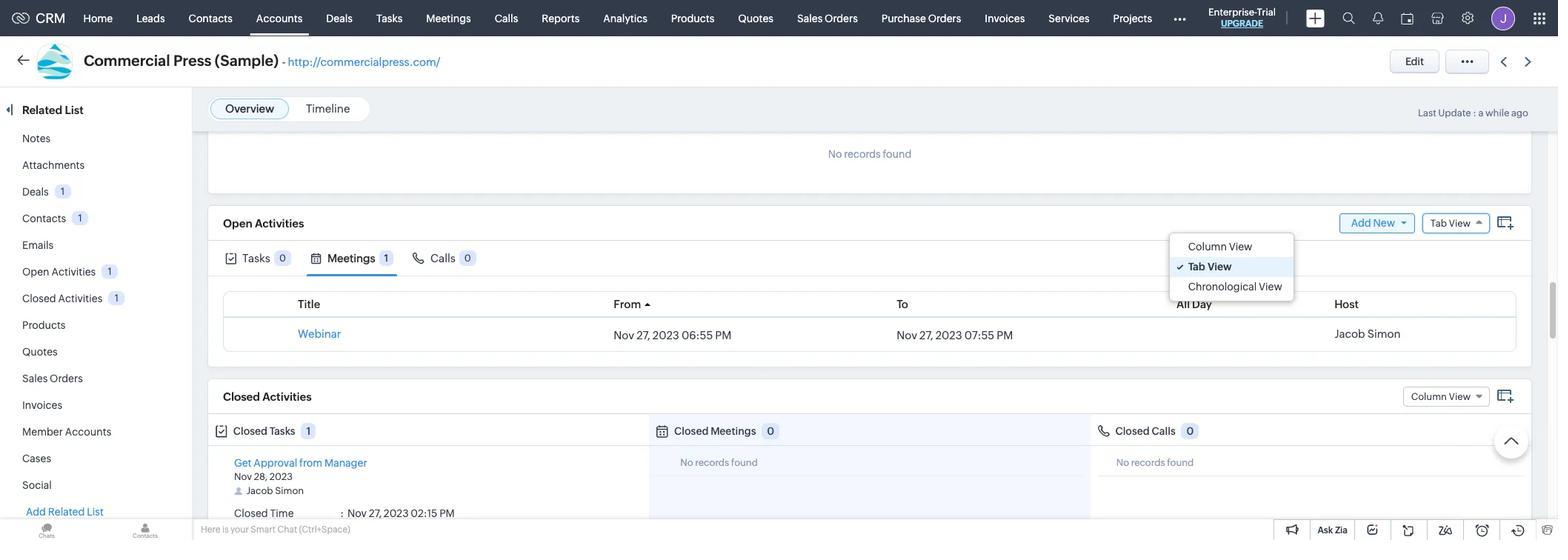 Task type: describe. For each thing, give the bounding box(es) containing it.
new
[[1374, 217, 1396, 229]]

07:55
[[965, 329, 995, 341]]

0 horizontal spatial open activities
[[22, 266, 96, 278]]

leads
[[136, 12, 165, 24]]

edit button
[[1390, 50, 1440, 73]]

1 horizontal spatial no
[[828, 148, 842, 160]]

view for chronological view option
[[1259, 281, 1283, 292]]

1 horizontal spatial closed activities
[[223, 390, 312, 403]]

0 for closed meetings
[[767, 425, 775, 437]]

http://commercialpress.com/
[[288, 56, 441, 68]]

0 horizontal spatial pm
[[440, 508, 455, 520]]

activities up closed activities link
[[51, 266, 96, 278]]

all day
[[1177, 298, 1212, 311]]

closed meetings
[[674, 425, 756, 437]]

0 horizontal spatial open
[[22, 266, 49, 278]]

2023 left 07:55
[[936, 329, 963, 341]]

all
[[1177, 298, 1190, 311]]

1 vertical spatial products link
[[22, 319, 66, 331]]

1 horizontal spatial contacts
[[189, 12, 233, 24]]

member
[[22, 426, 63, 438]]

webinar
[[298, 328, 341, 340]]

crm
[[36, 10, 66, 26]]

1 vertical spatial contacts
[[22, 213, 66, 225]]

no for closed meetings
[[681, 457, 694, 468]]

1 horizontal spatial invoices link
[[973, 0, 1037, 36]]

0 vertical spatial sales
[[797, 12, 823, 24]]

tasks inside tasks tab
[[242, 252, 270, 265]]

2023 left 06:55
[[653, 329, 680, 341]]

purchase
[[882, 12, 926, 24]]

1 horizontal spatial contacts link
[[177, 0, 244, 36]]

0 vertical spatial invoices
[[985, 12, 1025, 24]]

1 vertical spatial sales orders
[[22, 373, 83, 385]]

while
[[1486, 107, 1510, 119]]

related list
[[22, 104, 86, 116]]

28,
[[254, 471, 268, 482]]

emails
[[22, 239, 54, 251]]

27, for nov 27, 2023 06:55 pm
[[637, 329, 651, 341]]

1 vertical spatial products
[[22, 319, 66, 331]]

tasks tab
[[222, 241, 295, 276]]

calls link
[[483, 0, 530, 36]]

0 vertical spatial open activities
[[223, 217, 304, 229]]

contacts image
[[99, 520, 192, 540]]

upgrade
[[1221, 19, 1264, 29]]

calls inside tab
[[431, 252, 456, 265]]

overview link
[[225, 102, 274, 115]]

1 horizontal spatial orders
[[825, 12, 858, 24]]

0 vertical spatial jacob
[[1335, 328, 1366, 340]]

2 vertical spatial meetings
[[711, 425, 756, 437]]

0 vertical spatial calls
[[495, 12, 518, 24]]

get approval from manager nov 28, 2023
[[234, 457, 367, 482]]

06:55
[[682, 329, 713, 341]]

1 horizontal spatial found
[[883, 148, 912, 160]]

cases
[[22, 453, 51, 465]]

analytics link
[[592, 0, 659, 36]]

0 horizontal spatial invoices
[[22, 399, 62, 411]]

0 horizontal spatial deals
[[22, 186, 49, 198]]

1 horizontal spatial accounts
[[256, 12, 303, 24]]

chronological view option
[[1170, 277, 1294, 297]]

emails link
[[22, 239, 54, 251]]

Tab View field
[[1423, 213, 1490, 233]]

add new
[[1352, 217, 1396, 229]]

purchase orders
[[882, 12, 962, 24]]

0 horizontal spatial simon
[[275, 486, 304, 497]]

time
[[270, 508, 294, 520]]

1 horizontal spatial sales orders link
[[786, 0, 870, 36]]

reports
[[542, 12, 580, 24]]

1 vertical spatial jacob
[[247, 486, 273, 497]]

0 vertical spatial :
[[1474, 107, 1477, 119]]

1 vertical spatial accounts
[[65, 426, 111, 438]]

closed activities link
[[22, 293, 103, 305]]

0 vertical spatial jacob simon
[[1335, 328, 1401, 340]]

1 vertical spatial sales orders link
[[22, 373, 83, 385]]

1 for deals
[[61, 186, 65, 197]]

no records found for closed meetings
[[681, 457, 758, 468]]

crm link
[[12, 10, 66, 26]]

cases link
[[22, 453, 51, 465]]

1 for open activities
[[108, 266, 112, 277]]

1 horizontal spatial open
[[223, 217, 252, 229]]

0 horizontal spatial jacob simon
[[247, 486, 304, 497]]

signals element
[[1364, 0, 1393, 36]]

social link
[[22, 480, 52, 491]]

a
[[1479, 107, 1484, 119]]

view inside field
[[1449, 218, 1471, 229]]

27, for nov 27, 2023 07:55 pm
[[920, 329, 934, 341]]

update
[[1439, 107, 1472, 119]]

tab view inside option
[[1189, 261, 1232, 272]]

(ctrl+space)
[[299, 525, 350, 535]]

0 horizontal spatial contacts link
[[22, 213, 66, 225]]

column
[[1189, 241, 1227, 252]]

enterprise-trial upgrade
[[1209, 7, 1276, 29]]

0 for calls
[[465, 253, 471, 264]]

commercial press (sample) - http://commercialpress.com/
[[84, 52, 441, 69]]

open activities link
[[22, 266, 96, 278]]

0 vertical spatial related
[[22, 104, 62, 116]]

found for closed meetings
[[731, 457, 758, 468]]

ask
[[1318, 525, 1334, 536]]

here is your smart chat (ctrl+space)
[[201, 525, 350, 535]]

last
[[1419, 107, 1437, 119]]

column view option
[[1170, 237, 1294, 257]]

nov down from
[[614, 329, 635, 341]]

1 vertical spatial sales
[[22, 373, 48, 385]]

accounts link
[[244, 0, 314, 36]]

0 horizontal spatial orders
[[50, 373, 83, 385]]

1 for closed activities
[[115, 293, 119, 304]]

tab inside option
[[1189, 261, 1206, 272]]

nov down to at right bottom
[[897, 329, 918, 341]]

get
[[234, 457, 252, 469]]

next record image
[[1525, 57, 1535, 66]]

0 vertical spatial meetings
[[426, 12, 471, 24]]

manager
[[325, 457, 367, 469]]

1 horizontal spatial products link
[[659, 0, 727, 36]]

closed time
[[234, 508, 294, 520]]

pm for nov 27, 2023 06:55 pm
[[715, 329, 732, 341]]

0 horizontal spatial 27,
[[369, 508, 382, 520]]

services
[[1049, 12, 1090, 24]]

approval
[[254, 457, 297, 469]]

2023 inside get approval from manager nov 28, 2023
[[270, 471, 293, 482]]

ask zia
[[1318, 525, 1348, 536]]

no records found for closed calls
[[1117, 457, 1194, 468]]

(sample)
[[215, 52, 279, 69]]

1 vertical spatial list
[[87, 506, 104, 518]]

timeline link
[[306, 102, 350, 115]]

ago
[[1512, 107, 1529, 119]]

add for add related list
[[26, 506, 46, 518]]

member accounts
[[22, 426, 111, 438]]

records for closed meetings
[[695, 457, 729, 468]]

day
[[1193, 298, 1212, 311]]

1 horizontal spatial sales orders
[[797, 12, 858, 24]]

0 horizontal spatial :
[[340, 508, 344, 520]]

0 vertical spatial list
[[65, 104, 84, 116]]

add for add new
[[1352, 217, 1372, 229]]

add related list
[[26, 506, 104, 518]]

smart
[[251, 525, 276, 535]]

projects link
[[1102, 0, 1164, 36]]

tasks link
[[365, 0, 415, 36]]

member accounts link
[[22, 426, 111, 438]]

is
[[222, 525, 229, 535]]

1 for contacts
[[78, 213, 82, 224]]

services link
[[1037, 0, 1102, 36]]

zia
[[1335, 525, 1348, 536]]

to
[[897, 298, 909, 311]]

0 vertical spatial products
[[671, 12, 715, 24]]



Task type: vqa. For each thing, say whether or not it's contained in the screenshot.


Task type: locate. For each thing, give the bounding box(es) containing it.
0 horizontal spatial invoices link
[[22, 399, 62, 411]]

closed activities
[[22, 293, 103, 305], [223, 390, 312, 403]]

column view
[[1189, 241, 1253, 252]]

enterprise-
[[1209, 7, 1257, 18]]

products link down closed activities link
[[22, 319, 66, 331]]

records for closed calls
[[1132, 457, 1166, 468]]

tab inside field
[[1431, 218, 1447, 229]]

2 horizontal spatial no
[[1117, 457, 1130, 468]]

tab view right new
[[1431, 218, 1471, 229]]

accounts
[[256, 12, 303, 24], [65, 426, 111, 438]]

1 vertical spatial deals
[[22, 186, 49, 198]]

1 vertical spatial contacts link
[[22, 213, 66, 225]]

invoices link
[[973, 0, 1037, 36], [22, 399, 62, 411]]

jacob simon down "28,"
[[247, 486, 304, 497]]

-
[[282, 56, 286, 68]]

activities up closed tasks
[[263, 390, 312, 403]]

chats image
[[0, 520, 93, 540]]

1 horizontal spatial 27,
[[637, 329, 651, 341]]

: left the a at the top right of page
[[1474, 107, 1477, 119]]

0 vertical spatial tasks
[[376, 12, 403, 24]]

deals left tasks link
[[326, 12, 353, 24]]

0 horizontal spatial tab view
[[1189, 261, 1232, 272]]

your
[[231, 525, 249, 535]]

quotes link
[[727, 0, 786, 36], [22, 346, 58, 358]]

notes
[[22, 133, 51, 145]]

tab down column
[[1189, 261, 1206, 272]]

1 right closed activities link
[[115, 293, 119, 304]]

chat
[[277, 525, 297, 535]]

02:15
[[411, 508, 438, 520]]

1 horizontal spatial jacob simon
[[1335, 328, 1401, 340]]

0 horizontal spatial deals link
[[22, 186, 49, 198]]

0 horizontal spatial quotes link
[[22, 346, 58, 358]]

list box
[[1170, 233, 1294, 301]]

0 inside calls tab
[[465, 253, 471, 264]]

0 horizontal spatial no
[[681, 457, 694, 468]]

1 horizontal spatial add
[[1352, 217, 1372, 229]]

1 horizontal spatial :
[[1474, 107, 1477, 119]]

title
[[298, 298, 321, 311]]

2 horizontal spatial records
[[1132, 457, 1166, 468]]

0 vertical spatial accounts
[[256, 12, 303, 24]]

: nov 27, 2023 02:15 pm
[[340, 508, 455, 520]]

analytics
[[604, 12, 648, 24]]

0 horizontal spatial calls
[[431, 252, 456, 265]]

0 horizontal spatial accounts
[[65, 426, 111, 438]]

related up chats image
[[48, 506, 85, 518]]

list up attachments
[[65, 104, 84, 116]]

trial
[[1257, 7, 1276, 18]]

1 vertical spatial closed activities
[[223, 390, 312, 403]]

records
[[844, 148, 881, 160], [695, 457, 729, 468], [1132, 457, 1166, 468]]

accounts up - at the left of the page
[[256, 12, 303, 24]]

commercial
[[84, 52, 170, 69]]

tab view down column
[[1189, 261, 1232, 272]]

host
[[1335, 298, 1359, 311]]

2 horizontal spatial 27,
[[920, 329, 934, 341]]

open down emails link
[[22, 266, 49, 278]]

attachments link
[[22, 159, 85, 171]]

edit
[[1406, 56, 1424, 67]]

activities
[[255, 217, 304, 229], [51, 266, 96, 278], [58, 293, 103, 305], [263, 390, 312, 403]]

open up tasks tab
[[223, 217, 252, 229]]

overview
[[225, 102, 274, 115]]

projects
[[1114, 12, 1153, 24]]

1 vertical spatial invoices link
[[22, 399, 62, 411]]

pm right 07:55
[[997, 329, 1013, 341]]

: up (ctrl+space)
[[340, 508, 344, 520]]

contacts link up press
[[177, 0, 244, 36]]

0 vertical spatial contacts link
[[177, 0, 244, 36]]

1 vertical spatial add
[[26, 506, 46, 518]]

1 horizontal spatial simon
[[1368, 328, 1401, 340]]

open activities up tasks tab
[[223, 217, 304, 229]]

0 vertical spatial quotes link
[[727, 0, 786, 36]]

0 vertical spatial add
[[1352, 217, 1372, 229]]

products
[[671, 12, 715, 24], [22, 319, 66, 331]]

27,
[[637, 329, 651, 341], [920, 329, 934, 341], [369, 508, 382, 520]]

tab right new
[[1431, 218, 1447, 229]]

1 down attachments
[[61, 186, 65, 197]]

0 horizontal spatial products link
[[22, 319, 66, 331]]

social
[[22, 480, 52, 491]]

0 for closed calls
[[1187, 425, 1194, 437]]

1 left calls tab
[[384, 253, 388, 264]]

jacob down the host
[[1335, 328, 1366, 340]]

deals inside deals link
[[326, 12, 353, 24]]

jacob simon down the host
[[1335, 328, 1401, 340]]

jacob
[[1335, 328, 1366, 340], [247, 486, 273, 497]]

0 inside tasks tab
[[279, 253, 286, 264]]

products down closed activities link
[[22, 319, 66, 331]]

deals link up "http://commercialpress.com/"
[[314, 0, 365, 36]]

tab list
[[208, 241, 1532, 276]]

contacts up emails link
[[22, 213, 66, 225]]

leads link
[[125, 0, 177, 36]]

contacts up press
[[189, 12, 233, 24]]

0 vertical spatial tab view
[[1431, 218, 1471, 229]]

meetings tab
[[307, 241, 397, 276]]

0 vertical spatial simon
[[1368, 328, 1401, 340]]

tab view option
[[1170, 257, 1294, 277]]

invoices up member
[[22, 399, 62, 411]]

0 horizontal spatial no records found
[[681, 457, 758, 468]]

deals
[[326, 12, 353, 24], [22, 186, 49, 198]]

0 vertical spatial deals
[[326, 12, 353, 24]]

http://commercialpress.com/ link
[[288, 56, 441, 68]]

last update : a while ago
[[1419, 107, 1529, 119]]

2 vertical spatial tasks
[[270, 425, 295, 437]]

view for column view option
[[1229, 241, 1253, 252]]

1 vertical spatial open
[[22, 266, 49, 278]]

nov inside get approval from manager nov 28, 2023
[[234, 471, 252, 482]]

nov down get
[[234, 471, 252, 482]]

add left new
[[1352, 217, 1372, 229]]

tasks inside tasks link
[[376, 12, 403, 24]]

0 horizontal spatial sales
[[22, 373, 48, 385]]

invoices
[[985, 12, 1025, 24], [22, 399, 62, 411]]

meetings inside tab
[[328, 252, 376, 265]]

invoices left services "link"
[[985, 12, 1025, 24]]

tab view
[[1431, 218, 1471, 229], [1189, 261, 1232, 272]]

orders right the purchase
[[928, 12, 962, 24]]

contacts link up emails link
[[22, 213, 66, 225]]

1 vertical spatial simon
[[275, 486, 304, 497]]

no for closed calls
[[1117, 457, 1130, 468]]

1 vertical spatial deals link
[[22, 186, 49, 198]]

search element
[[1334, 0, 1364, 36]]

1 horizontal spatial products
[[671, 12, 715, 24]]

meetings link
[[415, 0, 483, 36]]

1 inside meetings tab
[[384, 253, 388, 264]]

2 horizontal spatial pm
[[997, 329, 1013, 341]]

2023 down the approval
[[270, 471, 293, 482]]

1 right open activities link
[[108, 266, 112, 277]]

0 horizontal spatial sales orders
[[22, 373, 83, 385]]

1 horizontal spatial pm
[[715, 329, 732, 341]]

1 horizontal spatial no records found
[[828, 148, 912, 160]]

contacts link
[[177, 0, 244, 36], [22, 213, 66, 225]]

deals link
[[314, 0, 365, 36], [22, 186, 49, 198]]

0 horizontal spatial quotes
[[22, 346, 58, 358]]

1 horizontal spatial tab view
[[1431, 218, 1471, 229]]

open activities up closed activities link
[[22, 266, 96, 278]]

jacob down "28,"
[[247, 486, 273, 497]]

0 horizontal spatial jacob
[[247, 486, 273, 497]]

sales orders
[[797, 12, 858, 24], [22, 373, 83, 385]]

orders left the purchase
[[825, 12, 858, 24]]

0 vertical spatial sales orders link
[[786, 0, 870, 36]]

reports link
[[530, 0, 592, 36]]

deals down attachments
[[22, 186, 49, 198]]

0 vertical spatial sales orders
[[797, 12, 858, 24]]

tab list containing tasks
[[208, 241, 1532, 276]]

search image
[[1343, 12, 1356, 24]]

open
[[223, 217, 252, 229], [22, 266, 49, 278]]

nov up (ctrl+space)
[[348, 508, 367, 520]]

1 horizontal spatial quotes link
[[727, 0, 786, 36]]

closed
[[22, 293, 56, 305], [223, 390, 260, 403], [233, 425, 268, 437], [674, 425, 709, 437], [1116, 425, 1150, 437], [234, 508, 268, 520]]

add
[[1352, 217, 1372, 229], [26, 506, 46, 518]]

press
[[173, 52, 212, 69]]

accounts right member
[[65, 426, 111, 438]]

0 horizontal spatial list
[[65, 104, 84, 116]]

signals image
[[1373, 12, 1384, 24]]

here
[[201, 525, 220, 535]]

quotes
[[738, 12, 774, 24], [22, 346, 58, 358]]

0 horizontal spatial closed activities
[[22, 293, 103, 305]]

1 vertical spatial :
[[340, 508, 344, 520]]

closed activities down open activities link
[[22, 293, 103, 305]]

0 horizontal spatial add
[[26, 506, 46, 518]]

list up chats image
[[87, 506, 104, 518]]

notes link
[[22, 133, 51, 145]]

1 vertical spatial invoices
[[22, 399, 62, 411]]

nov
[[614, 329, 635, 341], [897, 329, 918, 341], [234, 471, 252, 482], [348, 508, 367, 520]]

found for closed calls
[[1167, 457, 1194, 468]]

webinar link
[[298, 328, 341, 342]]

jacob simon
[[1335, 328, 1401, 340], [247, 486, 304, 497]]

nov 27, 2023 06:55 pm
[[614, 329, 732, 341]]

1 vertical spatial related
[[48, 506, 85, 518]]

add up chats image
[[26, 506, 46, 518]]

activities down open activities link
[[58, 293, 103, 305]]

closed activities up closed tasks
[[223, 390, 312, 403]]

get approval from manager link
[[234, 457, 367, 469]]

pm right 06:55
[[715, 329, 732, 341]]

1 up from
[[306, 425, 311, 437]]

1 horizontal spatial records
[[844, 148, 881, 160]]

view
[[1449, 218, 1471, 229], [1229, 241, 1253, 252], [1208, 261, 1232, 272], [1259, 281, 1283, 292]]

invoices link left services
[[973, 0, 1037, 36]]

tab view inside field
[[1431, 218, 1471, 229]]

meetings
[[426, 12, 471, 24], [328, 252, 376, 265], [711, 425, 756, 437]]

0 vertical spatial contacts
[[189, 12, 233, 24]]

1 vertical spatial tab
[[1189, 261, 1206, 272]]

list box containing column view
[[1170, 233, 1294, 301]]

27, left 07:55
[[920, 329, 934, 341]]

1
[[61, 186, 65, 197], [78, 213, 82, 224], [384, 253, 388, 264], [108, 266, 112, 277], [115, 293, 119, 304], [306, 425, 311, 437]]

27, down from
[[637, 329, 651, 341]]

27, left 02:15
[[369, 508, 382, 520]]

1 up open activities link
[[78, 213, 82, 224]]

0 vertical spatial products link
[[659, 0, 727, 36]]

2 horizontal spatial found
[[1167, 457, 1194, 468]]

tasks
[[376, 12, 403, 24], [242, 252, 270, 265], [270, 425, 295, 437]]

home link
[[72, 0, 125, 36]]

invoices link up member
[[22, 399, 62, 411]]

related up the notes at the top left
[[22, 104, 62, 116]]

2023 left 02:15
[[384, 508, 409, 520]]

no
[[828, 148, 842, 160], [681, 457, 694, 468], [1117, 457, 1130, 468]]

previous record image
[[1501, 57, 1507, 66]]

2 vertical spatial calls
[[1152, 425, 1176, 437]]

home
[[83, 12, 113, 24]]

0 vertical spatial invoices link
[[973, 0, 1037, 36]]

0 horizontal spatial tab
[[1189, 261, 1206, 272]]

products right analytics
[[671, 12, 715, 24]]

orders up member accounts
[[50, 373, 83, 385]]

1 horizontal spatial quotes
[[738, 12, 774, 24]]

products link right analytics
[[659, 0, 727, 36]]

from
[[614, 298, 641, 311]]

from
[[299, 457, 322, 469]]

tab
[[1431, 218, 1447, 229], [1189, 261, 1206, 272]]

2 horizontal spatial orders
[[928, 12, 962, 24]]

chronological
[[1189, 281, 1257, 292]]

deals link down attachments
[[22, 186, 49, 198]]

1 vertical spatial quotes link
[[22, 346, 58, 358]]

timeline
[[306, 102, 350, 115]]

pm for nov 27, 2023 07:55 pm
[[997, 329, 1013, 341]]

activities up tasks tab
[[255, 217, 304, 229]]

1 vertical spatial quotes
[[22, 346, 58, 358]]

0 vertical spatial deals link
[[314, 0, 365, 36]]

1 vertical spatial tasks
[[242, 252, 270, 265]]

calls tab
[[409, 241, 480, 276]]

attachments
[[22, 159, 85, 171]]

0 for tasks
[[279, 253, 286, 264]]

0 vertical spatial quotes
[[738, 12, 774, 24]]

chronological view
[[1189, 281, 1283, 292]]

no records found
[[828, 148, 912, 160], [681, 457, 758, 468], [1117, 457, 1194, 468]]

closed calls
[[1116, 425, 1176, 437]]

view for tab view option
[[1208, 261, 1232, 272]]

pm right 02:15
[[440, 508, 455, 520]]

0
[[279, 253, 286, 264], [465, 253, 471, 264], [767, 425, 775, 437], [1187, 425, 1194, 437]]

closed tasks
[[233, 425, 295, 437]]

purchase orders link
[[870, 0, 973, 36]]

nov 27, 2023 07:55 pm
[[897, 329, 1013, 341]]



